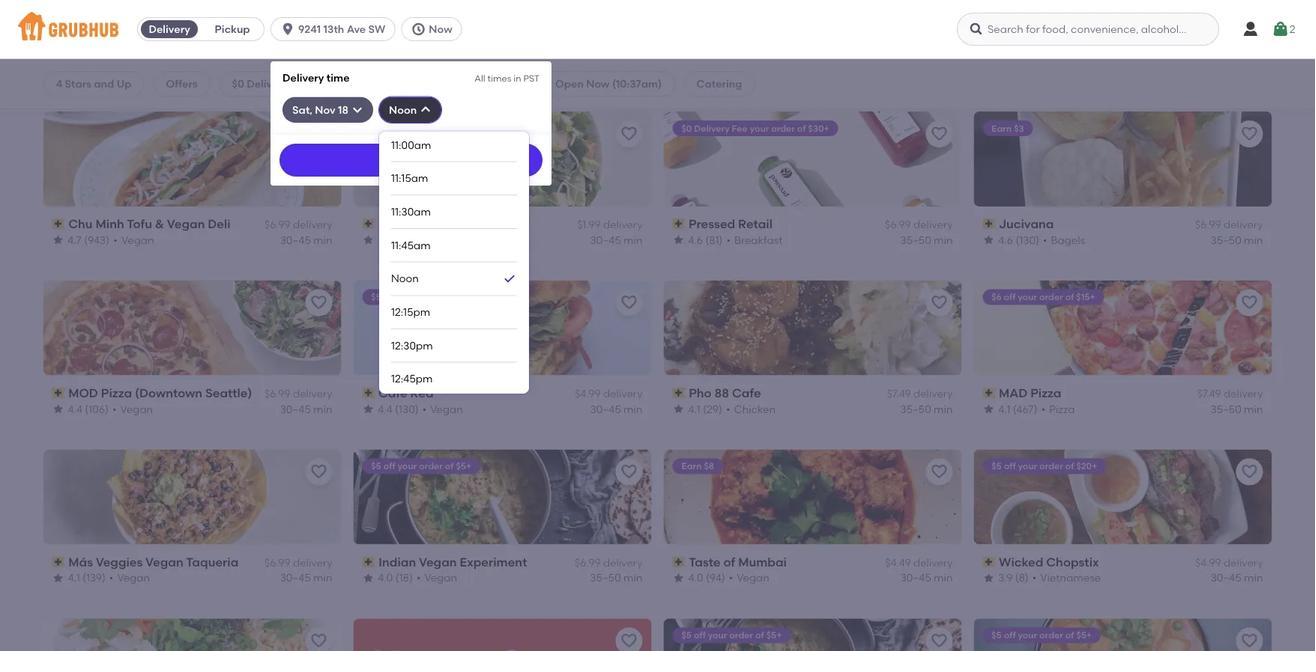 Task type: locate. For each thing, give the bounding box(es) containing it.
subscription pass image left wicked
[[983, 557, 996, 568]]

0 horizontal spatial 4.1
[[68, 572, 80, 585]]

delivery
[[149, 23, 190, 36], [283, 71, 324, 84], [247, 78, 288, 90], [694, 123, 730, 134]]

svg image
[[1272, 20, 1290, 38], [280, 22, 295, 37], [969, 22, 984, 37]]

30–45 for chu minh tofu & vegan deli
[[280, 234, 311, 246]]

$8
[[704, 461, 714, 472]]

star icon image for taste of mumbai
[[673, 573, 685, 585]]

1 horizontal spatial earn
[[992, 123, 1012, 134]]

subscription pass image left pressed
[[673, 219, 686, 229]]

1 4.4 from the left
[[68, 403, 82, 416]]

$4.49
[[885, 557, 911, 570]]

4.7 down veggie
[[378, 234, 392, 246]]

(81)
[[706, 234, 723, 246]]

1 vertical spatial $5 off your order of $20+
[[992, 461, 1098, 472]]

subscription pass image left veggie
[[362, 219, 376, 229]]

vegan down mod pizza (downtown seattle)
[[120, 403, 153, 416]]

4.4 down cafe red at the left of page
[[378, 403, 393, 416]]

2 $7.49 delivery from the left
[[1197, 388, 1263, 401]]

svg image up "11:00am"
[[420, 104, 432, 116]]

(130) down jucivana
[[1016, 234, 1040, 246]]

delivery for jucivana
[[1224, 219, 1263, 231]]

subscription pass image
[[52, 219, 65, 229], [52, 388, 65, 399], [673, 388, 686, 399], [52, 557, 65, 568], [362, 557, 376, 568], [673, 557, 686, 568], [983, 557, 996, 568]]

subscription pass image left jucivana
[[983, 219, 996, 229]]

svg image inside 9241 13th ave sw button
[[280, 22, 295, 37]]

star icon image for jucivana
[[983, 234, 995, 246]]

0 vertical spatial $4.99
[[575, 388, 601, 401]]

svg image right "18"
[[351, 104, 363, 116]]

$4.99 delivery for cafe red
[[575, 388, 643, 401]]

30–45 min
[[280, 234, 332, 246], [590, 234, 643, 246], [280, 403, 332, 416], [590, 403, 643, 416], [280, 572, 332, 585], [900, 572, 953, 585], [1211, 572, 1263, 585]]

(130)
[[1016, 234, 1040, 246], [395, 403, 419, 416]]

30
[[323, 78, 335, 90]]

star icon image left 4.7 (2961)
[[362, 234, 374, 246]]

1 $7.49 from the left
[[887, 388, 911, 401]]

star icon image for pho 88 cafe
[[673, 403, 685, 415]]

$0 left fee
[[682, 123, 692, 134]]

30–45 for wicked chopstix
[[1211, 572, 1242, 585]]

subscription pass image for mad pizza
[[983, 388, 996, 399]]

1 4.7 from the left
[[68, 234, 82, 246]]

subscription pass image
[[362, 219, 376, 229], [673, 219, 686, 229], [983, 219, 996, 229], [362, 388, 376, 399], [983, 388, 996, 399]]

4.7 for chu minh tofu & vegan deli
[[68, 234, 82, 246]]

now right open
[[586, 78, 610, 90]]

4.4
[[68, 403, 82, 416], [378, 403, 393, 416]]

pressed
[[689, 217, 735, 231]]

pizza for •
[[1049, 403, 1075, 416]]

wicked chopstix
[[999, 555, 1099, 570]]

2 horizontal spatial $5 off your order of $5+
[[992, 631, 1092, 641]]

mumbai
[[738, 555, 787, 570]]

2 horizontal spatial svg image
[[1272, 20, 1290, 38]]

$6.99 delivery for chu minh tofu & vegan deli
[[265, 219, 332, 231]]

1 horizontal spatial 4.6
[[999, 234, 1013, 246]]

star icon image left 4.6 (130)
[[983, 234, 995, 246]]

your down (94)
[[708, 631, 727, 641]]

min
[[313, 234, 332, 246], [624, 234, 643, 246], [934, 234, 953, 246], [1244, 234, 1263, 246], [313, 403, 332, 416], [624, 403, 643, 416], [934, 403, 953, 416], [1244, 403, 1263, 416], [313, 572, 332, 585], [624, 572, 643, 585], [934, 572, 953, 585], [1244, 572, 1263, 585]]

now right sw at the left top
[[429, 23, 452, 36]]

indian
[[379, 555, 416, 570]]

subscription pass image left taste
[[673, 557, 686, 568]]

off for indian
[[384, 461, 396, 472]]

• for jucivana
[[1043, 234, 1047, 246]]

0 horizontal spatial earn
[[682, 461, 702, 472]]

pickup
[[215, 23, 250, 36]]

1 horizontal spatial cafe
[[732, 386, 761, 401]]

1 horizontal spatial $4.99 delivery
[[1195, 557, 1263, 570]]

1 vertical spatial (130)
[[395, 403, 419, 416]]

• vietnamese
[[1033, 572, 1101, 585]]

$4.49 delivery
[[885, 557, 953, 570]]

• bagels
[[1043, 234, 1085, 246]]

wicked
[[999, 555, 1044, 570]]

pizza down the mad pizza
[[1049, 403, 1075, 416]]

• right '(29)'
[[726, 403, 730, 416]]

35–50
[[900, 234, 931, 246], [1211, 234, 1242, 246], [900, 403, 931, 416], [1211, 403, 1242, 416], [590, 572, 621, 585]]

vegan down red
[[431, 403, 463, 416]]

1 horizontal spatial $7.49 delivery
[[1197, 388, 1263, 401]]

off up 12:15pm
[[384, 292, 396, 303]]

grubhub+
[[469, 78, 521, 90]]

• vegan for vegan
[[417, 572, 457, 585]]

svg image for 2
[[1272, 20, 1290, 38]]

sat, nov 18
[[292, 103, 348, 116]]

your right fee
[[750, 123, 769, 134]]

cafe up 4.4 (130)
[[379, 386, 408, 401]]

$4.99 for cafe red
[[575, 388, 601, 401]]

min for indian vegan experiment
[[624, 572, 643, 585]]

1 horizontal spatial $5 off your order of $20+
[[992, 461, 1098, 472]]

• vegan down veggies
[[109, 572, 150, 585]]

star icon image left 4.1 (467)
[[983, 403, 995, 415]]

4.1
[[688, 403, 700, 416], [999, 403, 1011, 416], [68, 572, 80, 585]]

2 horizontal spatial 4.1
[[999, 403, 1011, 416]]

0 horizontal spatial $5+
[[456, 461, 472, 472]]

• vegan down the taste of mumbai
[[729, 572, 769, 585]]

0 horizontal spatial $0
[[232, 78, 244, 90]]

0 horizontal spatial $20+
[[456, 292, 477, 303]]

1 horizontal spatial 4.4
[[378, 403, 393, 416]]

star icon image left the 4.4 (106)
[[52, 403, 64, 415]]

• right (467)
[[1042, 403, 1046, 416]]

• down minh
[[113, 234, 118, 246]]

proceed to checkout
[[986, 446, 1095, 458]]

pst
[[523, 73, 540, 84]]

1 vertical spatial noon
[[391, 272, 419, 285]]

1 cafe from the left
[[379, 386, 408, 401]]

$6
[[992, 292, 1002, 303]]

$5 off your order of $20+
[[371, 292, 477, 303], [992, 461, 1098, 472]]

• vegan down red
[[423, 403, 463, 416]]

star icon image left 4.0 (18)
[[362, 573, 374, 585]]

30–45 min for veggie grill
[[590, 234, 643, 246]]

delivery button
[[138, 17, 201, 41]]

0 horizontal spatial $5 off your order of $5+
[[371, 461, 472, 472]]

vegan for taste of mumbai
[[737, 572, 769, 585]]

0 horizontal spatial $5 off your order of $20+
[[371, 292, 477, 303]]

vegan for cafe red
[[431, 403, 463, 416]]

vegan down tofu
[[121, 234, 154, 246]]

9241 13th ave sw
[[298, 23, 385, 36]]

$5 off your order of $5+ down 4.4 (130)
[[371, 461, 472, 472]]

subscription pass image left mad
[[983, 388, 996, 399]]

$5 down 4.7 (2961)
[[371, 292, 381, 303]]

0 horizontal spatial cafe
[[379, 386, 408, 401]]

up
[[117, 78, 132, 90]]

4.1 down más
[[68, 572, 80, 585]]

$6 off your order of $15+
[[992, 292, 1096, 303]]

4.6 for pressed retail
[[688, 234, 703, 246]]

cafe up • chicken
[[732, 386, 761, 401]]

pizza up • pizza
[[1031, 386, 1062, 401]]

mad
[[999, 386, 1028, 401]]

pizza
[[101, 386, 132, 401], [1031, 386, 1062, 401], [1049, 403, 1075, 416]]

13th
[[323, 23, 344, 36]]

(130) down cafe red at the left of page
[[395, 403, 419, 416]]

star icon image left 4.4 (130)
[[362, 403, 374, 415]]

subscription pass image left chu
[[52, 219, 65, 229]]

1 horizontal spatial 4.7
[[378, 234, 392, 246]]

star icon image left 3.9
[[983, 573, 995, 585]]

35–50 min for pho 88 cafe
[[900, 403, 953, 416]]

fee
[[732, 123, 748, 134]]

delivery inside delivery button
[[149, 23, 190, 36]]

más
[[68, 555, 93, 570]]

30 minutes or less
[[323, 78, 416, 90]]

59 results
[[43, 82, 107, 98]]

off right $6
[[1004, 292, 1016, 303]]

0 vertical spatial $5 off your order of $20+
[[371, 292, 477, 303]]

bagels
[[1051, 234, 1085, 246]]

$0 down pickup button
[[232, 78, 244, 90]]

$5 down 'proceed'
[[992, 461, 1002, 472]]

$3
[[1014, 123, 1024, 134]]

vegan for indian vegan experiment
[[425, 572, 457, 585]]

4.4 down mod
[[68, 403, 82, 416]]

all
[[475, 73, 485, 84]]

0 horizontal spatial $7.49
[[887, 388, 911, 401]]

svg image for sat, nov 18
[[351, 104, 363, 116]]

star icon image for veggie grill
[[362, 234, 374, 246]]

4.1 for pho 88 cafe
[[688, 403, 700, 416]]

open now (10:37am)
[[555, 78, 662, 90]]

nov
[[315, 103, 335, 116]]

4.0
[[378, 572, 393, 585], [688, 572, 703, 585]]

30–45 for taste of mumbai
[[900, 572, 931, 585]]

cafe
[[379, 386, 408, 401], [732, 386, 761, 401]]

• vegan down tofu
[[113, 234, 154, 246]]

1 vertical spatial earn
[[682, 461, 702, 472]]

earn left $8
[[682, 461, 702, 472]]

1 horizontal spatial $7.49
[[1197, 388, 1221, 401]]

4.0 down taste
[[688, 572, 703, 585]]

min for pho 88 cafe
[[934, 403, 953, 416]]

proceed to checkout button
[[940, 439, 1141, 466]]

vegan
[[167, 217, 205, 231], [121, 234, 154, 246], [120, 403, 153, 416], [431, 403, 463, 416], [145, 555, 183, 570], [419, 555, 457, 570], [117, 572, 150, 585], [425, 572, 457, 585], [737, 572, 769, 585]]

0 vertical spatial $20+
[[456, 292, 477, 303]]

• pizza
[[1042, 403, 1075, 416]]

$0 for $0 delivery fee your order of $30+
[[682, 123, 692, 134]]

delivery for mod pizza (downtown seattle)
[[293, 388, 332, 401]]

experiment
[[460, 555, 527, 570]]

taqueria
[[186, 555, 239, 570]]

• for más veggies vegan taqueria
[[109, 572, 113, 585]]

0 horizontal spatial svg image
[[280, 22, 295, 37]]

• vegan
[[113, 234, 154, 246], [112, 403, 153, 416], [423, 403, 463, 416], [109, 572, 150, 585], [417, 572, 457, 585], [729, 572, 769, 585]]

$5+
[[456, 461, 472, 472], [766, 631, 782, 641], [1077, 631, 1092, 641]]

$6.99 delivery for jucivana
[[1195, 219, 1263, 231]]

1 vertical spatial $0
[[682, 123, 692, 134]]

svg image right sw at the left top
[[411, 22, 426, 37]]

off down 4.4 (130)
[[384, 461, 396, 472]]

1 vertical spatial $4.99
[[1195, 557, 1221, 570]]

2 4.7 from the left
[[378, 234, 392, 246]]

0 horizontal spatial 4.7
[[68, 234, 82, 246]]

4.6 down jucivana
[[999, 234, 1013, 246]]

1 horizontal spatial now
[[586, 78, 610, 90]]

retail
[[738, 217, 773, 231]]

star icon image for chu minh tofu & vegan deli
[[52, 234, 64, 246]]

subscription pass image for indian vegan experiment
[[362, 557, 376, 568]]

subscription pass image for wicked chopstix
[[983, 557, 996, 568]]

$5 off your order of $20+ for red
[[371, 292, 477, 303]]

0 horizontal spatial $4.99 delivery
[[575, 388, 643, 401]]

delivery for taste of mumbai
[[913, 557, 953, 570]]

subscription pass image for chu minh tofu & vegan deli
[[52, 219, 65, 229]]

order down • vietnamese
[[1040, 631, 1063, 641]]

noon down less
[[389, 103, 417, 116]]

$20+
[[456, 292, 477, 303], [1077, 461, 1098, 472]]

1 horizontal spatial 4.1
[[688, 403, 700, 416]]

star icon image left 4.1 (139)
[[52, 573, 64, 585]]

2 4.4 from the left
[[378, 403, 393, 416]]

&
[[155, 217, 164, 231]]

4.1 down mad
[[999, 403, 1011, 416]]

save this restaurant image
[[310, 125, 328, 143], [620, 125, 638, 143], [310, 294, 328, 312], [620, 464, 638, 482], [930, 464, 948, 482], [1241, 464, 1259, 482], [620, 633, 638, 651], [930, 633, 948, 651]]

$4.99 delivery
[[575, 388, 643, 401], [1195, 557, 1263, 570]]

0 vertical spatial $0
[[232, 78, 244, 90]]

$4.99
[[575, 388, 601, 401], [1195, 557, 1221, 570]]

$6.99 delivery
[[265, 219, 332, 231], [885, 219, 953, 231], [1195, 219, 1263, 231], [265, 388, 332, 401], [265, 557, 332, 570], [575, 557, 643, 570]]

35–50 min
[[900, 234, 953, 246], [1211, 234, 1263, 246], [900, 403, 953, 416], [1211, 403, 1263, 416], [590, 572, 643, 585]]

0 vertical spatial (130)
[[1016, 234, 1040, 246]]

subscription pass image for pressed retail
[[673, 219, 686, 229]]

0 horizontal spatial now
[[429, 23, 452, 36]]

0 vertical spatial now
[[429, 23, 452, 36]]

star icon image left 4.0 (94) on the bottom of the page
[[673, 573, 685, 585]]

4.7 down chu
[[68, 234, 82, 246]]

mad pizza
[[999, 386, 1062, 401]]

4.6 left (81)
[[688, 234, 703, 246]]

star icon image left 4.6 (81) at top
[[673, 234, 685, 246]]

catering
[[696, 78, 742, 90]]

$7.49 delivery for mad pizza
[[1197, 388, 1263, 401]]

• down grill
[[427, 234, 431, 246]]

svg image inside 2 button
[[1272, 20, 1290, 38]]

1 4.6 from the left
[[688, 234, 703, 246]]

• vegan down indian vegan experiment
[[417, 572, 457, 585]]

0 horizontal spatial (130)
[[395, 403, 419, 416]]

star icon image left '4.1 (29)'
[[673, 403, 685, 415]]

veggies
[[96, 555, 143, 570]]

$6.99 for indian vegan experiment
[[575, 557, 601, 570]]

$6.99
[[265, 219, 290, 231], [885, 219, 911, 231], [1195, 219, 1221, 231], [265, 388, 290, 401], [265, 557, 290, 570], [575, 557, 601, 570]]

delivery up "sat,"
[[283, 71, 324, 84]]

star icon image for mod pizza (downtown seattle)
[[52, 403, 64, 415]]

• vegan for minh
[[113, 234, 154, 246]]

$6.99 delivery for indian vegan experiment
[[575, 557, 643, 570]]

0 vertical spatial noon
[[389, 103, 417, 116]]

• left bagels
[[1043, 234, 1047, 246]]

1 vertical spatial $4.99 delivery
[[1195, 557, 1263, 570]]

order down the taste of mumbai
[[729, 631, 753, 641]]

star icon image
[[52, 234, 64, 246], [362, 234, 374, 246], [673, 234, 685, 246], [983, 234, 995, 246], [52, 403, 64, 415], [362, 403, 374, 415], [673, 403, 685, 415], [983, 403, 995, 415], [52, 573, 64, 585], [362, 573, 374, 585], [673, 573, 685, 585], [983, 573, 995, 585]]

4.4 for mod pizza (downtown seattle)
[[68, 403, 82, 416]]

4.4 (106)
[[68, 403, 109, 416]]

subscription pass image left cafe red at the left of page
[[362, 388, 376, 399]]

your down (8) at the bottom right
[[1018, 631, 1037, 641]]

main navigation navigation
[[0, 0, 1315, 652]]

$6.99 delivery for más veggies vegan taqueria
[[265, 557, 332, 570]]

(18)
[[396, 572, 413, 585]]

1 4.0 from the left
[[378, 572, 393, 585]]

pizza for mod
[[101, 386, 132, 401]]

• right (94)
[[729, 572, 733, 585]]

2 4.0 from the left
[[688, 572, 703, 585]]

1 horizontal spatial (130)
[[1016, 234, 1040, 246]]

• right (18)
[[417, 572, 421, 585]]

• right "(139)" at the left of the page
[[109, 572, 113, 585]]

delivery
[[293, 219, 332, 231], [603, 219, 643, 231], [913, 219, 953, 231], [1224, 219, 1263, 231], [293, 388, 332, 401], [603, 388, 643, 401], [913, 388, 953, 401], [1224, 388, 1263, 401], [293, 557, 332, 570], [603, 557, 643, 570], [913, 557, 953, 570], [1224, 557, 1263, 570]]

$7.49
[[887, 388, 911, 401], [1197, 388, 1221, 401]]

4.6 for jucivana
[[999, 234, 1013, 246]]

4.1 down pho
[[688, 403, 700, 416]]

now
[[429, 23, 452, 36], [586, 78, 610, 90]]

4.6
[[688, 234, 703, 246], [999, 234, 1013, 246]]

save this restaurant image
[[930, 125, 948, 143], [1241, 125, 1259, 143], [620, 294, 638, 312], [930, 294, 948, 312], [1241, 294, 1259, 312], [310, 464, 328, 482], [310, 633, 328, 651], [1241, 633, 1259, 651]]

30–45
[[280, 234, 311, 246], [590, 234, 621, 246], [280, 403, 311, 416], [590, 403, 621, 416], [280, 572, 311, 585], [900, 572, 931, 585], [1211, 572, 1242, 585]]

0 horizontal spatial $4.99
[[575, 388, 601, 401]]

12:45pm
[[391, 373, 433, 386]]

grill
[[422, 217, 447, 231]]

30–45 min for taste of mumbai
[[900, 572, 953, 585]]

• down red
[[423, 403, 427, 416]]

vegan down indian vegan experiment
[[425, 572, 457, 585]]

• right (8) at the bottom right
[[1033, 572, 1037, 585]]

$0 for $0 delivery
[[232, 78, 244, 90]]

1 horizontal spatial 4.0
[[688, 572, 703, 585]]

30–45 min for más veggies vegan taqueria
[[280, 572, 332, 585]]

all times in pst
[[475, 73, 540, 84]]

$5 down 4.4 (130)
[[371, 461, 381, 472]]

4.1 (467)
[[999, 403, 1038, 416]]

1 horizontal spatial $0
[[682, 123, 692, 134]]

mod pizza (downtown seattle)
[[68, 386, 252, 401]]

$15+
[[1077, 292, 1096, 303]]

(130) for cafe red
[[395, 403, 419, 416]]

$0 delivery
[[232, 78, 288, 90]]

star icon image left 4.7 (943)
[[52, 234, 64, 246]]

min for chu minh tofu & vegan deli
[[313, 234, 332, 246]]

0 horizontal spatial $7.49 delivery
[[887, 388, 953, 401]]

• breakfast
[[727, 234, 783, 246]]

svg image
[[411, 22, 426, 37], [351, 104, 363, 116], [420, 104, 432, 116]]

offers
[[166, 78, 198, 90]]

0 horizontal spatial 4.4
[[68, 403, 82, 416]]

• right (81)
[[727, 234, 731, 246]]

2 $7.49 from the left
[[1197, 388, 1221, 401]]

1 vertical spatial $20+
[[1077, 461, 1098, 472]]

$5 off your order of $20+ down proceed to checkout
[[992, 461, 1098, 472]]

pizza up (106)
[[101, 386, 132, 401]]

1 horizontal spatial svg image
[[969, 22, 984, 37]]

1 horizontal spatial $20+
[[1077, 461, 1098, 472]]

0 vertical spatial earn
[[992, 123, 1012, 134]]

2 4.6 from the left
[[999, 234, 1013, 246]]

$5 down 3.9
[[992, 631, 1002, 641]]

1 $7.49 delivery from the left
[[887, 388, 953, 401]]

4.1 (139)
[[68, 572, 106, 585]]

pizza for mad
[[1031, 386, 1062, 401]]

min for pressed retail
[[934, 234, 953, 246]]

taste of mumbai
[[689, 555, 787, 570]]

chu minh tofu & vegan deli
[[68, 217, 231, 231]]

4.7 for veggie grill
[[378, 234, 392, 246]]

1 horizontal spatial $4.99
[[1195, 557, 1221, 570]]

subscription pass image left indian
[[362, 557, 376, 568]]

subscription pass image left mod
[[52, 388, 65, 399]]

$5 off your order of $20+ for chopstix
[[992, 461, 1098, 472]]

$7.49 for pho 88 cafe
[[887, 388, 911, 401]]

0 horizontal spatial 4.0
[[378, 572, 393, 585]]

(29)
[[703, 403, 722, 416]]

$5 off your order of $5+ down (94)
[[682, 631, 782, 641]]

0 vertical spatial $4.99 delivery
[[575, 388, 643, 401]]

check icon image
[[502, 272, 517, 287]]

0 horizontal spatial 4.6
[[688, 234, 703, 246]]

subscription pass image left pho
[[673, 388, 686, 399]]

30–45 for mod pizza (downtown seattle)
[[280, 403, 311, 416]]

order down red
[[419, 461, 443, 472]]



Task type: describe. For each thing, give the bounding box(es) containing it.
vegan right &
[[167, 217, 205, 231]]

35–50 min for mad pizza
[[1211, 403, 1263, 416]]

35–50 min for indian vegan experiment
[[590, 572, 643, 585]]

vegan right veggies
[[145, 555, 183, 570]]

now button
[[401, 17, 468, 41]]

$5 for wicked chopstix
[[992, 461, 1002, 472]]

2 horizontal spatial $5+
[[1077, 631, 1092, 641]]

• for chu minh tofu & vegan deli
[[113, 234, 118, 246]]

stars
[[65, 78, 91, 90]]

$6.99 for más veggies vegan taqueria
[[265, 557, 290, 570]]

$6.99 for mod pizza (downtown seattle)
[[265, 388, 290, 401]]

11:30am
[[391, 205, 431, 218]]

4.7 (2961)
[[378, 234, 423, 246]]

9241
[[298, 23, 321, 36]]

delivery for wicked chopstix
[[1224, 557, 1263, 570]]

18
[[338, 103, 348, 116]]

less
[[394, 78, 416, 90]]

1 horizontal spatial $5 off your order of $5+
[[682, 631, 782, 641]]

and
[[94, 78, 114, 90]]

chicken
[[734, 403, 776, 416]]

star icon image for indian vegan experiment
[[362, 573, 374, 585]]

$6.99 for jucivana
[[1195, 219, 1221, 231]]

delivery for más veggies vegan taqueria
[[293, 557, 332, 570]]

12:30pm
[[391, 339, 433, 352]]

sat,
[[292, 103, 312, 116]]

order left $30+
[[771, 123, 795, 134]]

3.9
[[999, 572, 1013, 585]]

delivery left fee
[[694, 123, 730, 134]]

star icon image for cafe red
[[362, 403, 374, 415]]

4.0 (94)
[[688, 572, 725, 585]]

minutes
[[338, 78, 378, 90]]

(467)
[[1013, 403, 1038, 416]]

in
[[514, 73, 521, 84]]

35–50 for pho 88 cafe
[[900, 403, 931, 416]]

vegan for más veggies vegan taqueria
[[117, 572, 150, 585]]

your up 12:15pm
[[398, 292, 417, 303]]

11:00am
[[391, 139, 431, 151]]

subscription pass image for mod pizza (downtown seattle)
[[52, 388, 65, 399]]

deli
[[208, 217, 231, 231]]

min for jucivana
[[1244, 234, 1263, 246]]

30–45 for cafe red
[[590, 403, 621, 416]]

update button
[[280, 144, 543, 177]]

order up 12:15pm
[[419, 292, 443, 303]]

$1.99 delivery
[[577, 219, 643, 231]]

$6.99 for pressed retail
[[885, 219, 911, 231]]

update
[[394, 155, 428, 166]]

red
[[410, 386, 434, 401]]

• vegan for veggies
[[109, 572, 150, 585]]

4.1 for mad pizza
[[999, 403, 1011, 416]]

subscription pass image for jucivana
[[983, 219, 996, 229]]

indian vegan experiment
[[379, 555, 527, 570]]

1 vertical spatial now
[[586, 78, 610, 90]]

(106)
[[85, 403, 109, 416]]

svg image for noon
[[420, 104, 432, 116]]

(10:37am)
[[612, 78, 662, 90]]

59
[[43, 82, 59, 98]]

off down 4.0 (94) on the bottom of the page
[[694, 631, 706, 641]]

star icon image for wicked chopstix
[[983, 573, 995, 585]]

$20+ for wicked chopstix
[[1077, 461, 1098, 472]]

• for pho 88 cafe
[[726, 403, 730, 416]]

chu
[[68, 217, 93, 231]]

off for mad
[[1004, 292, 1016, 303]]

$6.99 delivery for pressed retail
[[885, 219, 953, 231]]

subscription pass image for pho 88 cafe
[[673, 388, 686, 399]]

30–45 min for chu minh tofu & vegan deli
[[280, 234, 332, 246]]

• vegan for pizza
[[112, 403, 153, 416]]

checkout
[[1045, 446, 1095, 458]]

subscription pass image for veggie grill
[[362, 219, 376, 229]]

mod
[[68, 386, 98, 401]]

svg image inside now button
[[411, 22, 426, 37]]

min for veggie grill
[[624, 234, 643, 246]]

$4.99 delivery for wicked chopstix
[[1195, 557, 1263, 570]]

4 stars and up
[[56, 78, 132, 90]]

to
[[1032, 446, 1043, 458]]

$7.49 for mad pizza
[[1197, 388, 1221, 401]]

delivery for chu minh tofu & vegan deli
[[293, 219, 332, 231]]

$5 down 4.0 (94) on the bottom of the page
[[682, 631, 692, 641]]

noon option
[[391, 263, 517, 296]]

2 button
[[1272, 16, 1296, 43]]

veggie
[[379, 217, 420, 231]]

subscription pass image for cafe red
[[362, 388, 376, 399]]

subscription pass image for taste of mumbai
[[673, 557, 686, 568]]

veggie grill
[[379, 217, 447, 231]]

35–50 min for jucivana
[[1211, 234, 1263, 246]]

4.4 for cafe red
[[378, 403, 393, 416]]

4
[[56, 78, 62, 90]]

your down 'to'
[[1018, 461, 1037, 472]]

(130) for jucivana
[[1016, 234, 1040, 246]]

30–45 min for cafe red
[[590, 403, 643, 416]]

• vegan for red
[[423, 403, 463, 416]]

star icon image for pressed retail
[[673, 234, 685, 246]]

ave
[[347, 23, 366, 36]]

open
[[555, 78, 584, 90]]

pickup button
[[201, 17, 264, 41]]

4.6 (81)
[[688, 234, 723, 246]]

sw
[[368, 23, 385, 36]]

min for taste of mumbai
[[934, 572, 953, 585]]

delivery for pho 88 cafe
[[913, 388, 953, 401]]

30–45 for más veggies vegan taqueria
[[280, 572, 311, 585]]

vegan for chu minh tofu & vegan deli
[[121, 234, 154, 246]]

• for taste of mumbai
[[729, 572, 733, 585]]

1 horizontal spatial $5+
[[766, 631, 782, 641]]

11:15am
[[391, 172, 428, 185]]

min for wicked chopstix
[[1244, 572, 1263, 585]]

• for cafe red
[[423, 403, 427, 416]]

9241 13th ave sw button
[[271, 17, 401, 41]]

4.1 (29)
[[688, 403, 722, 416]]

(downtown
[[135, 386, 202, 401]]

pho
[[689, 386, 712, 401]]

vegan right indian
[[419, 555, 457, 570]]

chopstix
[[1046, 555, 1099, 570]]

• vegan for of
[[729, 572, 769, 585]]

3.9 (8)
[[999, 572, 1029, 585]]

delivery for mad pizza
[[1224, 388, 1263, 401]]

jucivana
[[999, 217, 1054, 231]]

off for wicked
[[1004, 461, 1016, 472]]

your down 4.4 (130)
[[398, 461, 417, 472]]

$30+
[[808, 123, 829, 134]]

35–50 for mad pizza
[[1211, 403, 1242, 416]]

$0 delivery fee your order of $30+
[[682, 123, 829, 134]]

4.7 (943)
[[68, 234, 110, 246]]

35–50 for indian vegan experiment
[[590, 572, 621, 585]]

$1.99
[[577, 219, 601, 231]]

off down 3.9 (8)
[[1004, 631, 1016, 641]]

4.4 (130)
[[378, 403, 419, 416]]

taste
[[689, 555, 721, 570]]

(943)
[[84, 234, 110, 246]]

min for más veggies vegan taqueria
[[313, 572, 332, 585]]

$5 for cafe red
[[371, 292, 381, 303]]

• for wicked chopstix
[[1033, 572, 1037, 585]]

earn $3
[[992, 123, 1024, 134]]

11:45am
[[391, 239, 431, 252]]

order down proceed to checkout
[[1040, 461, 1063, 472]]

star icon image for mad pizza
[[983, 403, 995, 415]]

(94)
[[706, 572, 725, 585]]

order left $15+
[[1040, 292, 1063, 303]]

off for cafe
[[384, 292, 396, 303]]

now inside button
[[429, 23, 452, 36]]

minh
[[96, 217, 124, 231]]

star icon image for más veggies vegan taqueria
[[52, 573, 64, 585]]

$5 for indian vegan experiment
[[371, 461, 381, 472]]

4.0 for taste of mumbai
[[688, 572, 703, 585]]

30–45 for veggie grill
[[590, 234, 621, 246]]

seattle)
[[205, 386, 252, 401]]

2 cafe from the left
[[732, 386, 761, 401]]

your right $6
[[1018, 292, 1037, 303]]

$20+ for cafe red
[[456, 292, 477, 303]]

delivery for veggie grill
[[603, 219, 643, 231]]

(2961)
[[394, 234, 423, 246]]

noon inside "noon" option
[[391, 272, 419, 285]]

2
[[1290, 23, 1296, 35]]

delivery for pressed retail
[[913, 219, 953, 231]]

times
[[488, 73, 511, 84]]

proceed
[[986, 446, 1030, 458]]

delivery left 30
[[247, 78, 288, 90]]

subscription pass image for más veggies vegan taqueria
[[52, 557, 65, 568]]

earn for jucivana
[[992, 123, 1012, 134]]

4.0 (18)
[[378, 572, 413, 585]]

$7.49 delivery for pho 88 cafe
[[887, 388, 953, 401]]

results
[[63, 82, 107, 98]]

delivery for cafe red
[[603, 388, 643, 401]]



Task type: vqa. For each thing, say whether or not it's contained in the screenshot.
'Star icon' for Veggie Grill
yes



